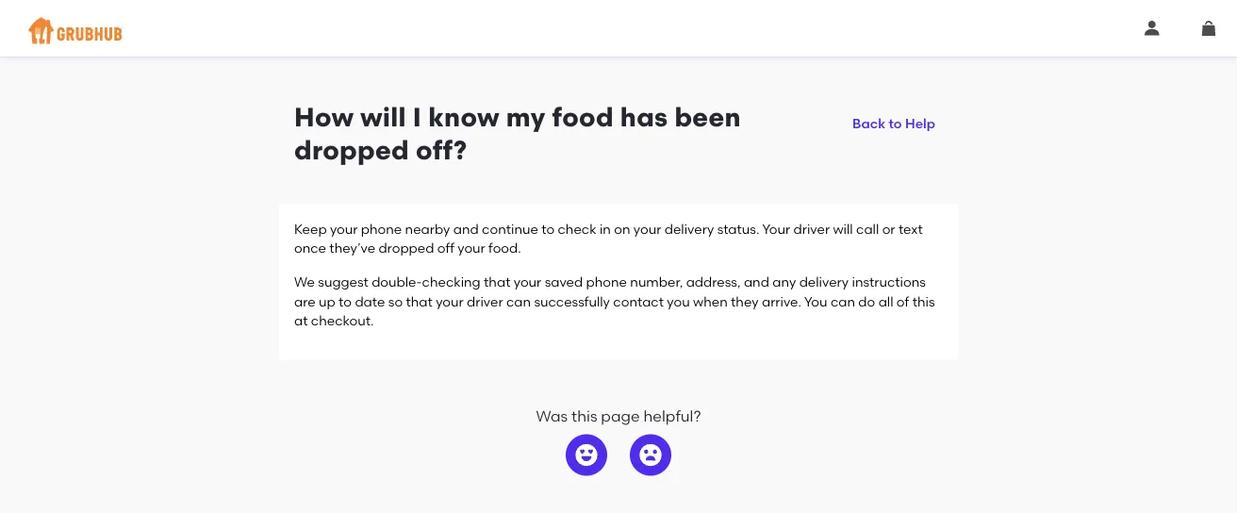 Task type: vqa. For each thing, say whether or not it's contained in the screenshot.
the right caffeinated.
no



Task type: locate. For each thing, give the bounding box(es) containing it.
0 vertical spatial this
[[913, 293, 935, 309]]

phone up contact
[[586, 274, 627, 290]]

driver down checking
[[467, 293, 503, 309]]

1 vertical spatial to
[[542, 221, 555, 237]]

dropped down nearby
[[379, 240, 434, 256]]

your
[[763, 221, 791, 237]]

we suggest double-checking that your saved phone number, address, and any delivery instructions are up to date so that your driver can successfully contact you when they arrive. you can do all of this at checkout.
[[294, 274, 935, 328]]

1 vertical spatial phone
[[586, 274, 627, 290]]

we
[[294, 274, 315, 290]]

1 horizontal spatial driver
[[794, 221, 830, 237]]

to
[[889, 115, 902, 131], [542, 221, 555, 237], [339, 293, 352, 309]]

driver
[[794, 221, 830, 237], [467, 293, 503, 309]]

0 horizontal spatial driver
[[467, 293, 503, 309]]

your
[[330, 221, 358, 237], [634, 221, 662, 237], [458, 240, 486, 256], [514, 274, 542, 290], [436, 293, 464, 309]]

1 horizontal spatial can
[[831, 293, 856, 309]]

dropped down how at the top left of page
[[294, 134, 409, 166]]

1 vertical spatial and
[[744, 274, 770, 290]]

0 horizontal spatial can
[[507, 293, 531, 309]]

2 small image from the left
[[1202, 21, 1217, 36]]

this right of
[[913, 293, 935, 309]]

will inside keep your phone nearby and continue to check in on your delivery status. your driver will call or text once they've dropped off your food.
[[833, 221, 853, 237]]

driver inside we suggest double-checking that your saved phone number, address, and any delivery instructions are up to date so that your driver can successfully contact you when they arrive. you can do all of this at checkout.
[[467, 293, 503, 309]]

can
[[507, 293, 531, 309], [831, 293, 856, 309]]

0 vertical spatial to
[[889, 115, 902, 131]]

phone up they've
[[361, 221, 402, 237]]

and up 'off'
[[454, 221, 479, 237]]

can left do
[[831, 293, 856, 309]]

1 vertical spatial dropped
[[379, 240, 434, 256]]

1 horizontal spatial this
[[913, 293, 935, 309]]

0 horizontal spatial to
[[339, 293, 352, 309]]

0 vertical spatial phone
[[361, 221, 402, 237]]

0 horizontal spatial small image
[[1145, 21, 1160, 36]]

0 horizontal spatial and
[[454, 221, 479, 237]]

know
[[428, 101, 500, 133]]

delivery left the status.
[[665, 221, 714, 237]]

1 vertical spatial delivery
[[800, 274, 849, 290]]

been
[[675, 101, 741, 133]]

0 horizontal spatial will
[[361, 101, 406, 133]]

all
[[879, 293, 894, 309]]

how will i know my food has been dropped off?
[[294, 101, 741, 166]]

0 vertical spatial dropped
[[294, 134, 409, 166]]

will
[[361, 101, 406, 133], [833, 221, 853, 237]]

your left "saved"
[[514, 274, 542, 290]]

driver right "your"
[[794, 221, 830, 237]]

off?
[[416, 134, 467, 166]]

0 vertical spatial and
[[454, 221, 479, 237]]

0 horizontal spatial that
[[406, 293, 433, 309]]

phone
[[361, 221, 402, 237], [586, 274, 627, 290]]

0 vertical spatial that
[[484, 274, 511, 290]]

keep your phone nearby and continue to check in on your delivery status. your driver will call or text once they've dropped off your food.
[[294, 221, 923, 256]]

1 small image from the left
[[1145, 21, 1160, 36]]

2 vertical spatial to
[[339, 293, 352, 309]]

1 horizontal spatial phone
[[586, 274, 627, 290]]

delivery up you at the right of page
[[800, 274, 849, 290]]

1 horizontal spatial delivery
[[800, 274, 849, 290]]

suggest
[[318, 274, 369, 290]]

my
[[506, 101, 546, 133]]

that
[[484, 274, 511, 290], [406, 293, 433, 309]]

i
[[413, 101, 422, 133]]

0 vertical spatial delivery
[[665, 221, 714, 237]]

that down the food.
[[484, 274, 511, 290]]

will left call
[[833, 221, 853, 237]]

to left check at the left top of the page
[[542, 221, 555, 237]]

food
[[552, 101, 614, 133]]

1 horizontal spatial will
[[833, 221, 853, 237]]

in
[[600, 221, 611, 237]]

do
[[859, 293, 876, 309]]

1 vertical spatial that
[[406, 293, 433, 309]]

1 horizontal spatial to
[[542, 221, 555, 237]]

0 horizontal spatial phone
[[361, 221, 402, 237]]

to right up
[[339, 293, 352, 309]]

can left successfully
[[507, 293, 531, 309]]

was this page helpful?
[[536, 407, 701, 425]]

this inside we suggest double-checking that your saved phone number, address, and any delivery instructions are up to date so that your driver can successfully contact you when they arrive. you can do all of this at checkout.
[[913, 293, 935, 309]]

0 horizontal spatial delivery
[[665, 221, 714, 237]]

and up they
[[744, 274, 770, 290]]

text
[[899, 221, 923, 237]]

helpful?
[[644, 407, 701, 425]]

this right was
[[572, 407, 598, 425]]

on
[[614, 221, 631, 237]]

check
[[558, 221, 597, 237]]

dropped
[[294, 134, 409, 166], [379, 240, 434, 256]]

will inside how will i know my food has been dropped off?
[[361, 101, 406, 133]]

keep
[[294, 221, 327, 237]]

1 horizontal spatial and
[[744, 274, 770, 290]]

delivery inside keep your phone nearby and continue to check in on your delivery status. your driver will call or text once they've dropped off your food.
[[665, 221, 714, 237]]

date
[[355, 293, 385, 309]]

to left help
[[889, 115, 902, 131]]

off
[[438, 240, 455, 256]]

and inside we suggest double-checking that your saved phone number, address, and any delivery instructions are up to date so that your driver can successfully contact you when they arrive. you can do all of this at checkout.
[[744, 274, 770, 290]]

this page was helpful image
[[575, 444, 598, 466]]

1 vertical spatial driver
[[467, 293, 503, 309]]

arrive.
[[762, 293, 802, 309]]

1 vertical spatial will
[[833, 221, 853, 237]]

grubhub logo image
[[28, 12, 123, 50]]

will left i
[[361, 101, 406, 133]]

0 vertical spatial driver
[[794, 221, 830, 237]]

address,
[[686, 274, 741, 290]]

continue
[[482, 221, 539, 237]]

delivery inside we suggest double-checking that your saved phone number, address, and any delivery instructions are up to date so that your driver can successfully contact you when they arrive. you can do all of this at checkout.
[[800, 274, 849, 290]]

food.
[[489, 240, 521, 256]]

to inside we suggest double-checking that your saved phone number, address, and any delivery instructions are up to date so that your driver can successfully contact you when they arrive. you can do all of this at checkout.
[[339, 293, 352, 309]]

and
[[454, 221, 479, 237], [744, 274, 770, 290]]

0 vertical spatial will
[[361, 101, 406, 133]]

delivery
[[665, 221, 714, 237], [800, 274, 849, 290]]

2 can from the left
[[831, 293, 856, 309]]

1 horizontal spatial small image
[[1202, 21, 1217, 36]]

phone inside we suggest double-checking that your saved phone number, address, and any delivery instructions are up to date so that your driver can successfully contact you when they arrive. you can do all of this at checkout.
[[586, 274, 627, 290]]

this
[[913, 293, 935, 309], [572, 407, 598, 425]]

that right "so"
[[406, 293, 433, 309]]

small image
[[1145, 21, 1160, 36], [1202, 21, 1217, 36]]

1 vertical spatial this
[[572, 407, 598, 425]]



Task type: describe. For each thing, give the bounding box(es) containing it.
are
[[294, 293, 316, 309]]

your down checking
[[436, 293, 464, 309]]

1 can from the left
[[507, 293, 531, 309]]

page
[[601, 407, 640, 425]]

1 horizontal spatial that
[[484, 274, 511, 290]]

checking
[[422, 274, 481, 290]]

was
[[536, 407, 568, 425]]

so
[[388, 293, 403, 309]]

double-
[[372, 274, 422, 290]]

or
[[883, 221, 896, 237]]

status.
[[718, 221, 760, 237]]

dropped inside keep your phone nearby and continue to check in on your delivery status. your driver will call or text once they've dropped off your food.
[[379, 240, 434, 256]]

saved
[[545, 274, 583, 290]]

phone inside keep your phone nearby and continue to check in on your delivery status. your driver will call or text once they've dropped off your food.
[[361, 221, 402, 237]]

your right 'off'
[[458, 240, 486, 256]]

driver inside keep your phone nearby and continue to check in on your delivery status. your driver will call or text once they've dropped off your food.
[[794, 221, 830, 237]]

back
[[853, 115, 886, 131]]

instructions
[[852, 274, 926, 290]]

you
[[667, 293, 690, 309]]

this page was not helpful image
[[640, 444, 662, 466]]

2 horizontal spatial to
[[889, 115, 902, 131]]

they've
[[330, 240, 376, 256]]

your up they've
[[330, 221, 358, 237]]

once
[[294, 240, 326, 256]]

how
[[294, 101, 354, 133]]

call
[[857, 221, 879, 237]]

nearby
[[405, 221, 450, 237]]

0 horizontal spatial this
[[572, 407, 598, 425]]

has
[[621, 101, 668, 133]]

dropped inside how will i know my food has been dropped off?
[[294, 134, 409, 166]]

back to help
[[853, 115, 936, 131]]

they
[[731, 293, 759, 309]]

when
[[693, 293, 728, 309]]

of
[[897, 293, 910, 309]]

contact
[[613, 293, 664, 309]]

any
[[773, 274, 796, 290]]

you
[[805, 293, 828, 309]]

checkout.
[[311, 312, 374, 328]]

and inside keep your phone nearby and continue to check in on your delivery status. your driver will call or text once they've dropped off your food.
[[454, 221, 479, 237]]

at
[[294, 312, 308, 328]]

number,
[[630, 274, 683, 290]]

back to help link
[[845, 101, 943, 135]]

your right on
[[634, 221, 662, 237]]

up
[[319, 293, 336, 309]]

help
[[906, 115, 936, 131]]

to inside keep your phone nearby and continue to check in on your delivery status. your driver will call or text once they've dropped off your food.
[[542, 221, 555, 237]]

successfully
[[534, 293, 610, 309]]



